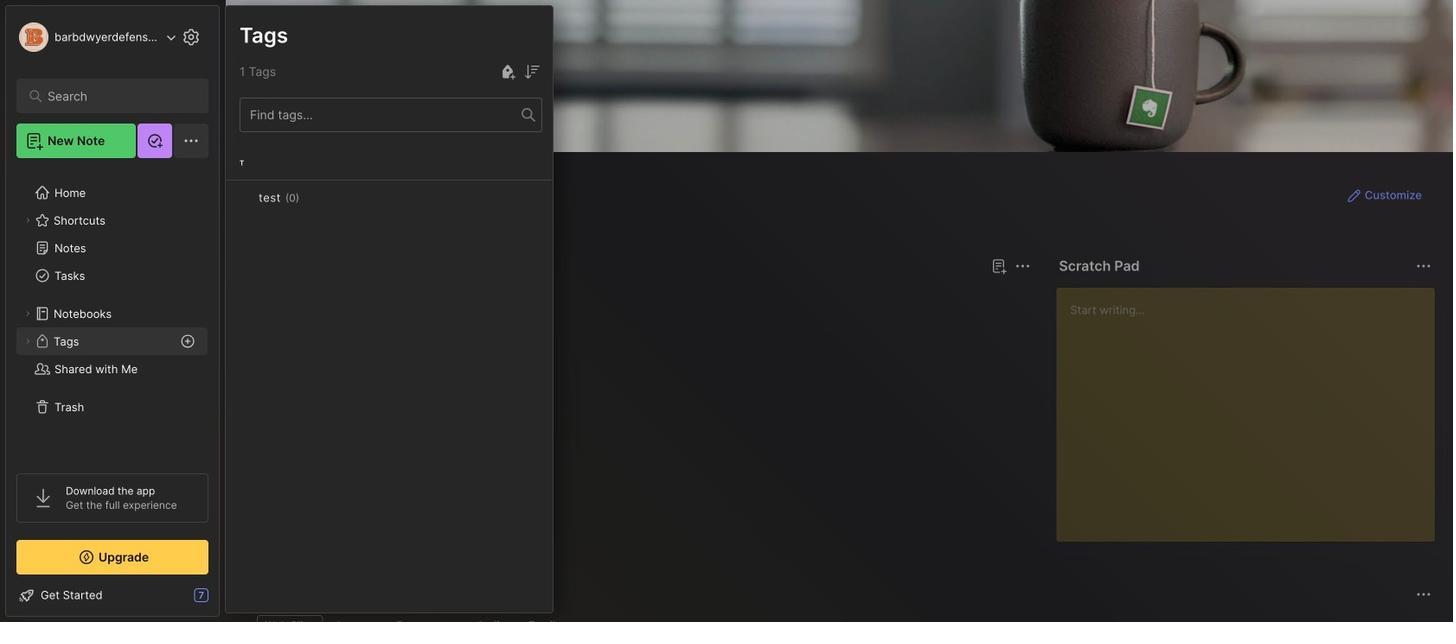 Task type: describe. For each thing, give the bounding box(es) containing it.
create new tag image
[[497, 62, 518, 82]]

tag actions image
[[299, 191, 327, 205]]

Find tags… text field
[[241, 103, 522, 127]]

Search text field
[[48, 88, 186, 105]]

settings image
[[181, 27, 202, 48]]

expand tags image
[[22, 337, 33, 347]]

sort options image
[[522, 62, 542, 82]]

Sort field
[[522, 61, 542, 82]]

none search field inside the main element
[[48, 86, 186, 106]]

Account field
[[16, 20, 176, 55]]

expand notebooks image
[[22, 309, 33, 319]]

Start writing… text field
[[1071, 288, 1434, 529]]

main element
[[0, 0, 225, 623]]



Task type: locate. For each thing, give the bounding box(es) containing it.
Help and Learning task checklist field
[[6, 582, 219, 610]]

tree inside the main element
[[6, 169, 219, 459]]

tab
[[257, 287, 308, 308]]

row group
[[226, 146, 553, 240]]

Tag actions field
[[299, 189, 327, 207]]

None search field
[[48, 86, 186, 106]]

click to collapse image
[[218, 591, 231, 612]]

tree
[[6, 169, 219, 459]]

tab list
[[257, 616, 1429, 623]]



Task type: vqa. For each thing, say whether or not it's contained in the screenshot.
MAIN Element
yes



